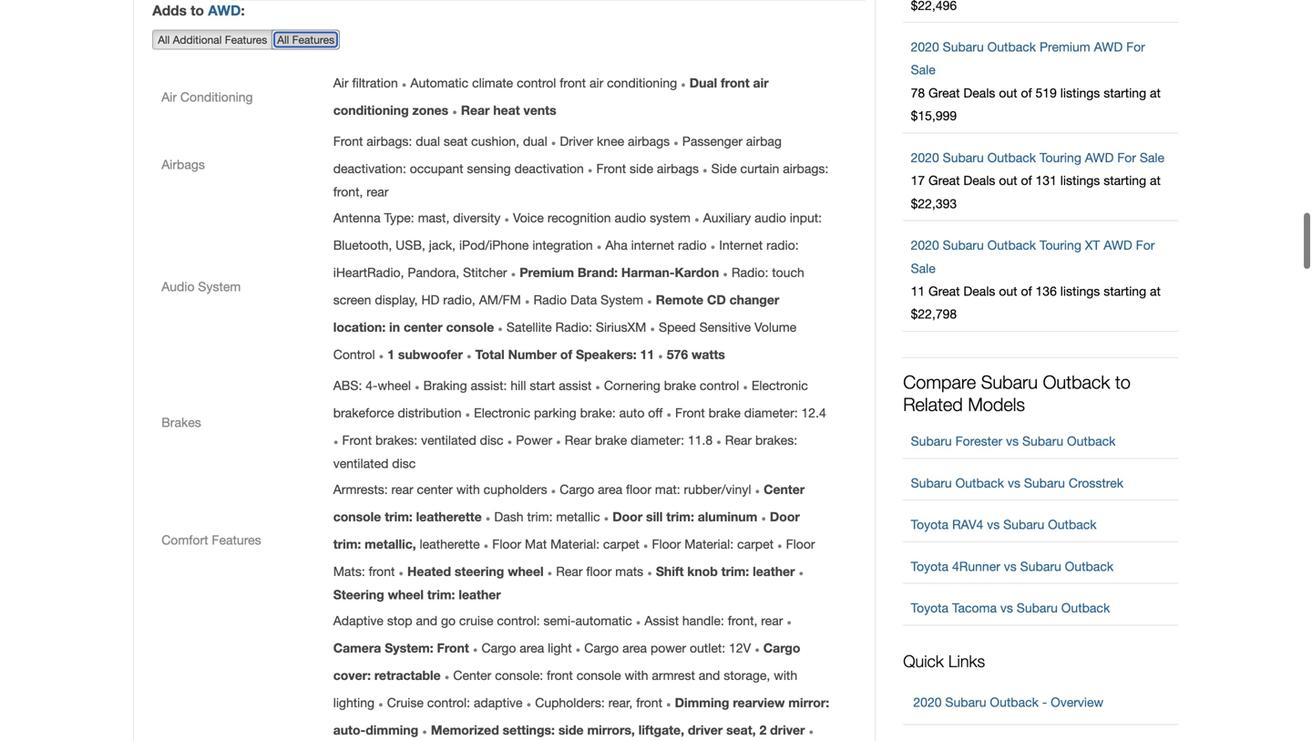 Task type: vqa. For each thing, say whether or not it's contained in the screenshot.
PERFORMANCE in the left of the page
no



Task type: locate. For each thing, give the bounding box(es) containing it.
touring inside 2020 subaru outback touring awd for sale 17 great deals out of 131 listings starting at $22,393
[[1040, 150, 1082, 165]]

wheel down the 1
[[378, 378, 411, 393]]

additional
[[173, 33, 222, 46]]

cover:
[[333, 668, 371, 683]]

leatherette up metallic , leatherette
[[416, 509, 482, 524]]

great inside 2020 subaru outback touring xt awd for sale 11 great deals out of 136 listings starting at $22,798
[[929, 284, 961, 299]]

0 horizontal spatial with
[[457, 482, 480, 497]]

radio: down data
[[556, 320, 593, 335]]

2 at from the top
[[1151, 173, 1162, 188]]

occupant sensing deactivation
[[410, 161, 584, 176]]

1 vertical spatial listings
[[1061, 173, 1101, 188]]

0 vertical spatial metallic
[[557, 509, 600, 524]]

0 horizontal spatial carpet
[[604, 537, 640, 552]]

of inside 2020 subaru outback premium awd for sale 78 great deals out of 519 listings starting at $15,999
[[1022, 85, 1033, 100]]

all inside button
[[158, 33, 170, 46]]

electronic down assist:
[[474, 405, 531, 420]]

front up liftgate
[[637, 695, 663, 710]]

0 horizontal spatial material:
[[551, 537, 600, 552]]

toyota tacoma vs subaru outback
[[911, 601, 1111, 616]]

trim: up metallic , leatherette
[[385, 509, 413, 524]]

listings right 131
[[1061, 173, 1101, 188]]

deals down 2020 subaru outback touring xt awd for sale link
[[964, 284, 996, 299]]

with up mirror:
[[774, 668, 798, 683]]

brakes: down brakeforce
[[376, 433, 418, 448]]

door trim:
[[333, 509, 800, 552]]

0 vertical spatial 11
[[911, 284, 926, 299]]

0 vertical spatial ventilated
[[421, 433, 477, 448]]

1 all from the left
[[158, 33, 170, 46]]

trim: inside door trim:
[[333, 537, 361, 552]]

front airbags: dual seat cushion , dual · driver knee airbags ·
[[333, 130, 679, 153]]

2020 inside 2020 subaru outback premium awd for sale 78 great deals out of 519 listings starting at $15,999
[[911, 39, 940, 54]]

1 vertical spatial console
[[333, 509, 381, 524]]

for
[[1127, 39, 1146, 54], [1118, 150, 1137, 165], [1137, 238, 1156, 253]]

1 horizontal spatial door
[[770, 509, 800, 524]]

, down heat
[[516, 134, 520, 149]]

2 out from the top
[[1000, 173, 1018, 188]]

0 vertical spatial control
[[517, 75, 557, 90]]

great inside 2020 subaru outback touring awd for sale 17 great deals out of 131 listings starting at $22,393
[[929, 173, 961, 188]]

diameter: left 12.4
[[745, 405, 798, 420]]

1 vertical spatial airbags
[[657, 161, 699, 176]]

2 deals from the top
[[964, 173, 996, 188]]

2 door from the left
[[770, 509, 800, 524]]

0 horizontal spatial brake
[[595, 433, 628, 448]]

assist
[[559, 378, 592, 393]]

1 vertical spatial brake
[[709, 405, 741, 420]]

electronic
[[752, 378, 809, 393], [474, 405, 531, 420]]

1 vertical spatial for
[[1118, 150, 1137, 165]]

2 great from the top
[[929, 173, 961, 188]]

material:
[[551, 537, 600, 552], [685, 537, 734, 552]]

1 listings from the top
[[1061, 85, 1101, 100]]

assist:
[[471, 378, 507, 393]]

1 vertical spatial out
[[1000, 173, 1018, 188]]

brakeforce
[[333, 405, 394, 420]]

1 carpet from the left
[[604, 537, 640, 552]]

great up $22,393
[[929, 173, 961, 188]]

1 vertical spatial diameter:
[[631, 433, 685, 448]]

touring
[[1040, 150, 1082, 165], [1040, 238, 1082, 253]]

with left armrest
[[625, 668, 649, 683]]

2 vertical spatial brake
[[595, 433, 628, 448]]

1 deals from the top
[[964, 85, 996, 100]]

all additional features
[[158, 33, 267, 46]]

premium
[[1040, 39, 1091, 54], [520, 265, 574, 280]]

center right rubber/vinyl
[[764, 482, 805, 497]]

listings inside 2020 subaru outback touring awd for sale 17 great deals out of 131 listings starting at $22,393
[[1061, 173, 1101, 188]]

all for all features
[[277, 33, 289, 46]]

dual up deactivation on the top left
[[523, 134, 548, 149]]

1 horizontal spatial radio
[[678, 238, 707, 253]]

awd inside tab panel
[[208, 2, 241, 18]]

2 vertical spatial at
[[1151, 284, 1162, 299]]

airbags
[[628, 134, 670, 149], [657, 161, 699, 176]]

side for ,
[[559, 723, 584, 738]]

1 horizontal spatial radio:
[[732, 265, 773, 280]]

trim:
[[385, 509, 413, 524], [527, 509, 553, 524], [667, 509, 695, 524], [333, 537, 361, 552], [722, 564, 750, 579], [428, 587, 455, 602]]

of down the · satellite radio: siriusxm ·
[[561, 347, 573, 362]]

1 horizontal spatial and
[[699, 668, 721, 683]]

cargo up console:
[[482, 641, 516, 656]]

radio: inside the · satellite radio: siriusxm ·
[[556, 320, 593, 335]]

wheel down mat
[[508, 564, 544, 579]]

0 vertical spatial listings
[[1061, 85, 1101, 100]]

deals inside 2020 subaru outback touring xt awd for sale 11 great deals out of 136 listings starting at $22,798
[[964, 284, 996, 299]]

air left conditioning
[[162, 89, 177, 104]]

2020 up the 17
[[911, 150, 940, 165]]

deals inside 2020 subaru outback touring awd for sale 17 great deals out of 131 listings starting at $22,393
[[964, 173, 996, 188]]

2 driver from the left
[[771, 723, 806, 738]]

mast
[[418, 210, 446, 225]]

premium up the radio
[[520, 265, 574, 280]]

sale inside 2020 subaru outback premium awd for sale 78 great deals out of 519 listings starting at $15,999
[[911, 62, 936, 77]]

seat up occupant
[[444, 134, 468, 149]]

center up metallic , leatherette
[[417, 482, 453, 497]]

great for $15,999
[[929, 85, 961, 100]]

tacoma
[[953, 601, 997, 616]]

0 vertical spatial center
[[764, 482, 805, 497]]

1 horizontal spatial airbags:
[[783, 161, 829, 176]]

1 vertical spatial ventilated
[[333, 456, 389, 471]]

1 great from the top
[[929, 85, 961, 100]]

center up adaptive
[[453, 668, 492, 683]]

1 air from the left
[[590, 75, 604, 90]]

awd inside 2020 subaru outback touring awd for sale 17 great deals out of 131 listings starting at $22,393
[[1086, 150, 1115, 165]]

console
[[446, 320, 494, 335], [333, 509, 381, 524], [577, 668, 622, 683]]

0 vertical spatial sale
[[911, 62, 936, 77]]

1 horizontal spatial brake
[[664, 378, 697, 393]]

at inside 2020 subaru outback premium awd for sale 78 great deals out of 519 listings starting at $15,999
[[1151, 85, 1162, 100]]

starting inside 2020 subaru outback touring awd for sale 17 great deals out of 131 listings starting at $22,393
[[1104, 173, 1147, 188]]

front up "steering" at the left
[[369, 564, 395, 579]]

diameter:
[[745, 405, 798, 420], [631, 433, 685, 448]]

brake down 576
[[664, 378, 697, 393]]

, down iheartradio , pandora , stitcher
[[415, 292, 422, 307]]

conditioning down filtration
[[333, 103, 409, 118]]

1 vertical spatial to
[[1116, 371, 1131, 393]]

side up the system
[[630, 161, 654, 176]]

0 vertical spatial floor
[[626, 482, 652, 497]]

subaru inside compare subaru outback to related models
[[982, 371, 1039, 393]]

vs for rav4
[[988, 517, 1000, 532]]

airbags: inside · front side airbags · side curtain airbags: front , rear
[[783, 161, 829, 176]]

air inside dual front air conditioning zones
[[754, 75, 769, 90]]

deals for $15,999
[[964, 85, 996, 100]]

speed
[[659, 320, 696, 335]]

metallic , leatherette
[[365, 537, 480, 552]]

, up the memorized settings: side mirrors , liftgate , driver seat , 2 driver
[[630, 695, 633, 710]]

starting for 2020 subaru outback touring awd for sale
[[1104, 173, 1147, 188]]

0 horizontal spatial door
[[613, 509, 643, 524]]

cupholders:
[[535, 695, 605, 710]]

, left usb
[[389, 238, 392, 253]]

metallic up mats:
[[365, 537, 413, 552]]

brake up 11.8
[[709, 405, 741, 420]]

radio
[[534, 292, 567, 307]]

seat
[[444, 134, 468, 149], [727, 723, 753, 738]]

front down knee
[[597, 161, 627, 176]]

1 at from the top
[[1151, 85, 1162, 100]]

0 vertical spatial center
[[404, 320, 443, 335]]

auto-
[[333, 723, 366, 738]]

siriusxm
[[596, 320, 647, 335]]

1 horizontal spatial console
[[446, 320, 494, 335]]

voice
[[513, 210, 544, 225]]

subaru inside 2020 subaru outback touring awd for sale 17 great deals out of 131 listings starting at $22,393
[[943, 150, 985, 165]]

ventilated down distribution
[[421, 433, 477, 448]]

3 listings from the top
[[1061, 284, 1101, 299]]

rear down door trim:
[[556, 564, 583, 579]]

for inside 2020 subaru outback premium awd for sale 78 great deals out of 519 listings starting at $15,999
[[1127, 39, 1146, 54]]

mirror:
[[789, 695, 830, 710]]

premium inside 2020 subaru outback premium awd for sale 78 great deals out of 519 listings starting at $15,999
[[1040, 39, 1091, 54]]

2 horizontal spatial console
[[577, 668, 622, 683]]

1 starting from the top
[[1104, 85, 1147, 100]]

0 vertical spatial at
[[1151, 85, 1162, 100]]

rear right 11.8
[[726, 433, 752, 448]]

all features button
[[272, 29, 340, 49]]

2020 subaru outback touring awd for sale 17 great deals out of 131 listings starting at $22,393
[[911, 150, 1165, 211]]

1 vertical spatial control
[[700, 378, 740, 393]]

0 vertical spatial side
[[630, 161, 654, 176]]

2 vertical spatial console
[[577, 668, 622, 683]]

0 horizontal spatial side
[[559, 723, 584, 738]]

rear inside · heated steering wheel · rear floor mats · shift knob trim: leather · steering wheel trim: leather
[[556, 564, 583, 579]]

adds
[[152, 2, 187, 18]]

rear
[[461, 103, 490, 118], [565, 433, 592, 448], [726, 433, 752, 448], [556, 564, 583, 579]]

, inside front airbags: dual seat cushion , dual · driver knee airbags ·
[[516, 134, 520, 149]]

starting inside 2020 subaru outback touring xt awd for sale 11 great deals out of 136 listings starting at $22,798
[[1104, 284, 1147, 299]]

console inside center console trim:
[[333, 509, 381, 524]]

metallic
[[557, 509, 600, 524], [365, 537, 413, 552]]

, up jack
[[446, 210, 450, 225]]

0 horizontal spatial radio
[[443, 292, 472, 307]]

2 horizontal spatial brake
[[709, 405, 741, 420]]

electronic inside electronic brakeforce distribution
[[752, 378, 809, 393]]

rear
[[367, 184, 389, 199], [392, 482, 414, 497], [762, 613, 784, 628], [609, 695, 630, 710]]

0 horizontal spatial control:
[[427, 695, 470, 710]]

curtain
[[741, 161, 780, 176]]

ventilated
[[421, 433, 477, 448], [333, 456, 389, 471]]

1 vertical spatial electronic
[[474, 405, 531, 420]]

to
[[191, 2, 204, 18], [1116, 371, 1131, 393]]

zones
[[413, 103, 449, 118]]

vs right 4runner
[[1005, 559, 1017, 574]]

at for 17 great deals out of 131 listings starting at
[[1151, 173, 1162, 188]]

side inside · front side airbags · side curtain airbags: front , rear
[[630, 161, 654, 176]]

· premium brand: harman-kardon ·
[[511, 261, 729, 284]]

1 vertical spatial leatherette
[[420, 537, 480, 552]]

vs for forester
[[1007, 434, 1019, 449]]

center
[[404, 320, 443, 335], [417, 482, 453, 497]]

1 toyota from the top
[[911, 517, 949, 532]]

cargo up door trim:
[[560, 482, 595, 497]]

for for 2020 subaru outback touring awd for sale
[[1118, 150, 1137, 165]]

quick
[[904, 651, 945, 671]]

total
[[476, 347, 505, 362]]

speakers:
[[576, 347, 637, 362]]

0 horizontal spatial air
[[590, 75, 604, 90]]

for inside 2020 subaru outback touring awd for sale 17 great deals out of 131 listings starting at $22,393
[[1118, 150, 1137, 165]]

out for 519
[[1000, 85, 1018, 100]]

vs right tacoma
[[1001, 601, 1014, 616]]

0 horizontal spatial system
[[198, 279, 241, 294]]

console down 'armrests:'
[[333, 509, 381, 524]]

deals inside 2020 subaru outback premium awd for sale 78 great deals out of 519 listings starting at $15,999
[[964, 85, 996, 100]]

vs right rav4
[[988, 517, 1000, 532]]

sale inside 2020 subaru outback touring awd for sale 17 great deals out of 131 listings starting at $22,393
[[1140, 150, 1165, 165]]

1 horizontal spatial floor
[[652, 537, 681, 552]]

out left 136
[[1000, 284, 1018, 299]]

features inside button
[[292, 33, 335, 46]]

airbags: up deactivation:
[[367, 134, 412, 149]]

2 vertical spatial listings
[[1061, 284, 1101, 299]]

0 vertical spatial electronic
[[752, 378, 809, 393]]

subaru forester vs subaru outback link
[[911, 434, 1116, 449]]

front up 12v
[[728, 613, 755, 628]]

center for center console trim:
[[764, 482, 805, 497]]

front up driver
[[560, 75, 586, 90]]

· floor mat material: carpet · floor material: carpet ·
[[484, 533, 783, 556]]

rear down deactivation:
[[367, 184, 389, 199]]

floor left mat:
[[626, 482, 652, 497]]

off
[[649, 405, 663, 420]]

1 vertical spatial sale
[[1140, 150, 1165, 165]]

3 deals from the top
[[964, 284, 996, 299]]

with left cupholders
[[457, 482, 480, 497]]

overview
[[1051, 695, 1104, 710]]

toyota left rav4
[[911, 517, 949, 532]]

out down 2020 subaru outback touring awd for sale link
[[1000, 173, 1018, 188]]

0 horizontal spatial premium
[[520, 265, 574, 280]]

1 horizontal spatial carpet
[[738, 537, 774, 552]]

front inside front airbags: dual seat cushion , dual · driver knee airbags ·
[[333, 134, 363, 149]]

starting inside 2020 subaru outback premium awd for sale 78 great deals out of 519 listings starting at $15,999
[[1104, 85, 1147, 100]]

0 vertical spatial premium
[[1040, 39, 1091, 54]]

1 vertical spatial toyota
[[911, 559, 949, 574]]

airbags:
[[367, 134, 412, 149], [783, 161, 829, 176]]

2 vertical spatial great
[[929, 284, 961, 299]]

1 horizontal spatial system
[[601, 292, 644, 307]]

system right audio
[[198, 279, 241, 294]]

awd inside 2020 subaru outback premium awd for sale 78 great deals out of 519 listings starting at $15,999
[[1095, 39, 1124, 54]]

air filtration · automatic climate control front air conditioning ·
[[333, 72, 686, 95]]

conditioning left dual
[[607, 75, 678, 90]]

toyota left tacoma
[[911, 601, 949, 616]]

internet
[[720, 238, 763, 253]]

1 horizontal spatial all
[[277, 33, 289, 46]]

great inside 2020 subaru outback premium awd for sale 78 great deals out of 519 listings starting at $15,999
[[929, 85, 961, 100]]

at
[[1151, 85, 1162, 100], [1151, 173, 1162, 188], [1151, 284, 1162, 299]]

1 vertical spatial seat
[[727, 723, 753, 738]]

17
[[911, 173, 926, 188]]

driver down dimming
[[688, 723, 723, 738]]

11 inside · 1 subwoofer · total number of speakers: 11 · 576 watts
[[641, 347, 655, 362]]

2 listings from the top
[[1061, 173, 1101, 188]]

1 horizontal spatial air
[[333, 75, 349, 90]]

camera
[[333, 641, 381, 656]]

1 out from the top
[[1000, 85, 1018, 100]]

vs for tacoma
[[1001, 601, 1014, 616]]

touring for xt
[[1040, 238, 1082, 253]]

3 floor from the left
[[787, 537, 816, 552]]

radio right hd
[[443, 292, 472, 307]]

0 vertical spatial diameter:
[[745, 405, 798, 420]]

seat left 2
[[727, 723, 753, 738]]

front up antenna in the left top of the page
[[333, 184, 360, 199]]

data
[[571, 292, 597, 307]]

-
[[1043, 695, 1048, 710]]

area up the "· dash trim: metallic · door sill trim: aluminum ·"
[[598, 482, 623, 497]]

vs
[[1007, 434, 1019, 449], [1008, 475, 1021, 490], [988, 517, 1000, 532], [1005, 559, 1017, 574], [1001, 601, 1014, 616]]

all inside button
[[277, 33, 289, 46]]

memorized settings: side mirrors , liftgate , driver seat , 2 driver
[[431, 723, 806, 738]]

front inside · front side airbags · side curtain airbags: front , rear
[[597, 161, 627, 176]]

0 horizontal spatial diameter:
[[631, 433, 685, 448]]

listings inside 2020 subaru outback touring xt awd for sale 11 great deals out of 136 listings starting at $22,798
[[1061, 284, 1101, 299]]

0 horizontal spatial radio:
[[556, 320, 593, 335]]

center inside center console trim:
[[764, 482, 805, 497]]

control: inside adaptive stop and go cruise control: semi-automatic · assist handle: front , rear · camera system: front · cargo area light · cargo area power outlet: 12v ·
[[497, 613, 540, 628]]

2 air from the left
[[754, 75, 769, 90]]

3 starting from the top
[[1104, 284, 1147, 299]]

0 vertical spatial touring
[[1040, 150, 1082, 165]]

listings right 519
[[1061, 85, 1101, 100]]

conditioning inside dual front air conditioning zones
[[333, 103, 409, 118]]

2 vertical spatial out
[[1000, 284, 1018, 299]]

conditioning inside air filtration · automatic climate control front air conditioning ·
[[607, 75, 678, 90]]

3 toyota from the top
[[911, 601, 949, 616]]

1 vertical spatial radio:
[[556, 320, 593, 335]]

with lighting
[[333, 668, 798, 710]]

1 horizontal spatial driver
[[771, 723, 806, 738]]

touring inside 2020 subaru outback touring xt awd for sale 11 great deals out of 136 listings starting at $22,798
[[1040, 238, 1082, 253]]

leather down steering
[[459, 587, 501, 602]]

console down hd radio , am/fm
[[446, 320, 494, 335]]

electronic inside · electronic parking brake: auto off · front brake diameter: 12.4 · front brakes: ventilated disc · power · rear brake diameter: 11.8 · rear brakes: ventilated disc
[[474, 405, 531, 420]]

leather right knob at the bottom
[[753, 564, 796, 579]]

1 horizontal spatial with
[[625, 668, 649, 683]]

0 horizontal spatial disc
[[392, 456, 416, 471]]

0 horizontal spatial audio
[[615, 210, 647, 225]]

1 dual from the left
[[416, 134, 440, 149]]

1 vertical spatial floor
[[587, 564, 612, 579]]

· satellite radio: siriusxm ·
[[498, 316, 656, 339]]

rear left heat
[[461, 103, 490, 118]]

0 vertical spatial and
[[416, 613, 438, 628]]

1 vertical spatial airbags:
[[783, 161, 829, 176]]

at inside 2020 subaru outback touring awd for sale 17 great deals out of 131 listings starting at $22,393
[[1151, 173, 1162, 188]]

toyota for toyota rav4 vs subaru outback
[[911, 517, 949, 532]]

, inside adaptive stop and go cruise control: semi-automatic · assist handle: front , rear · camera system: front · cargo area light · cargo area power outlet: 12v ·
[[755, 613, 758, 628]]

memorized
[[431, 723, 499, 738]]

great up $15,999 on the right of page
[[929, 85, 961, 100]]

dual up occupant
[[416, 134, 440, 149]]

1 horizontal spatial air
[[754, 75, 769, 90]]

brakes: right 11.8
[[756, 433, 798, 448]]

0 horizontal spatial ventilated
[[333, 456, 389, 471]]

1 horizontal spatial control
[[700, 378, 740, 393]]

0 horizontal spatial 11
[[641, 347, 655, 362]]

air for air conditioning
[[162, 89, 177, 104]]

3 at from the top
[[1151, 284, 1162, 299]]

2 starting from the top
[[1104, 173, 1147, 188]]

, left 'am/fm'
[[472, 292, 476, 307]]

airbags inside · front side airbags · side curtain airbags: front , rear
[[657, 161, 699, 176]]

tab list
[[152, 0, 866, 0]]

with inside armrests: rear center with cupholders · cargo area floor mat: rubber/vinyl ·
[[457, 482, 480, 497]]

1 material: from the left
[[551, 537, 600, 552]]

1 vertical spatial center
[[453, 668, 492, 683]]

airbags inside front airbags: dual seat cushion , dual · driver knee airbags ·
[[628, 134, 670, 149]]

2 all from the left
[[277, 33, 289, 46]]

tab panel
[[152, 0, 866, 741]]

premium inside · premium brand: harman-kardon ·
[[520, 265, 574, 280]]

center for center console: front console with armrest and storage ,
[[453, 668, 492, 683]]

of left 136
[[1022, 284, 1033, 299]]

2 dual from the left
[[523, 134, 548, 149]]

1 horizontal spatial leather
[[753, 564, 796, 579]]

driver right 2
[[771, 723, 806, 738]]

rear inside · rear heat vents
[[461, 103, 490, 118]]

, down usb
[[401, 265, 404, 280]]

audio up aha
[[615, 210, 647, 225]]

hd
[[422, 292, 440, 307]]

leatherette
[[416, 509, 482, 524], [420, 537, 480, 552]]

0 vertical spatial for
[[1127, 39, 1146, 54]]

1 horizontal spatial electronic
[[752, 378, 809, 393]]

1 horizontal spatial audio
[[755, 210, 787, 225]]

0 horizontal spatial brakes:
[[376, 433, 418, 448]]

2020 up '78'
[[911, 39, 940, 54]]

type:
[[384, 210, 415, 225]]

, right the handle:
[[755, 613, 758, 628]]

2 touring from the top
[[1040, 238, 1082, 253]]

1 vertical spatial starting
[[1104, 173, 1147, 188]]

1 audio from the left
[[615, 210, 647, 225]]

3 great from the top
[[929, 284, 961, 299]]

2020 inside 2020 subaru outback touring awd for sale 17 great deals out of 131 listings starting at $22,393
[[911, 150, 940, 165]]

2020 for 2020 subaru outback premium awd for sale
[[911, 39, 940, 54]]

2 vertical spatial wheel
[[388, 587, 424, 602]]

1 touring from the top
[[1040, 150, 1082, 165]]

features for comfort features
[[212, 532, 261, 547]]

0 vertical spatial radio
[[678, 238, 707, 253]]

1 vertical spatial side
[[559, 723, 584, 738]]

seat inside front airbags: dual seat cushion , dual · driver knee airbags ·
[[444, 134, 468, 149]]

electronic up 12.4
[[752, 378, 809, 393]]

1 vertical spatial deals
[[964, 173, 996, 188]]

with
[[457, 482, 480, 497], [625, 668, 649, 683], [774, 668, 798, 683]]

listings inside 2020 subaru outback premium awd for sale 78 great deals out of 519 listings starting at $15,999
[[1061, 85, 1101, 100]]

vs for 4runner
[[1005, 559, 1017, 574]]

auto
[[620, 405, 645, 420]]

listings right 136
[[1061, 284, 1101, 299]]

steering
[[333, 587, 385, 602]]

front
[[333, 134, 363, 149], [597, 161, 627, 176], [676, 405, 705, 420], [342, 433, 372, 448], [437, 641, 469, 656]]

0 vertical spatial great
[[929, 85, 961, 100]]

material: up · heated steering wheel · rear floor mats · shift knob trim: leather · steering wheel trim: leather
[[551, 537, 600, 552]]

material: up knob at the bottom
[[685, 537, 734, 552]]

2 toyota from the top
[[911, 559, 949, 574]]

dash
[[495, 509, 524, 524]]

1 door from the left
[[613, 509, 643, 524]]

0 vertical spatial seat
[[444, 134, 468, 149]]

, left 2
[[753, 723, 756, 738]]

2020 down $22,393
[[911, 238, 940, 253]]

abs:
[[333, 378, 362, 393]]

,
[[516, 134, 520, 149], [360, 184, 363, 199], [446, 210, 450, 225], [389, 238, 392, 253], [422, 238, 426, 253], [452, 238, 456, 253], [401, 265, 404, 280], [456, 265, 460, 280], [415, 292, 422, 307], [472, 292, 476, 307], [413, 537, 416, 552], [755, 613, 758, 628], [767, 668, 771, 683], [630, 695, 633, 710], [632, 723, 635, 738], [681, 723, 685, 738], [753, 723, 756, 738]]

hill
[[511, 378, 527, 393]]

side down cupholders:
[[559, 723, 584, 738]]

kardon
[[675, 265, 720, 280]]

location:
[[333, 320, 386, 335]]

1 horizontal spatial dual
[[523, 134, 548, 149]]

airbags: right curtain
[[783, 161, 829, 176]]

of left 519
[[1022, 85, 1033, 100]]

2 floor from the left
[[652, 537, 681, 552]]

11 up $22,798
[[911, 284, 926, 299]]

out inside 2020 subaru outback touring awd for sale 17 great deals out of 131 listings starting at $22,393
[[1000, 173, 1018, 188]]

driver
[[688, 723, 723, 738], [771, 723, 806, 738]]

2020 subaru outback - overview
[[914, 695, 1104, 710]]

leatherette up heated
[[420, 537, 480, 552]]

and left the go
[[416, 613, 438, 628]]

1 horizontal spatial conditioning
[[607, 75, 678, 90]]

center inside armrests: rear center with cupholders · cargo area floor mat: rubber/vinyl ·
[[417, 482, 453, 497]]

· dash trim: metallic · door sill trim: aluminum ·
[[486, 506, 767, 529]]

3 out from the top
[[1000, 284, 1018, 299]]

audio
[[615, 210, 647, 225], [755, 210, 787, 225]]

0 vertical spatial disc
[[480, 433, 504, 448]]

metallic up floor mats: on the bottom of the page
[[557, 509, 600, 524]]

start
[[530, 378, 556, 393]]

adds to awd :
[[152, 2, 245, 18]]

system inside · radio data system ·
[[601, 292, 644, 307]]



Task type: describe. For each thing, give the bounding box(es) containing it.
front up 11.8
[[676, 405, 705, 420]]

input:
[[790, 210, 822, 225]]

rear inside · front side airbags · side curtain airbags: front , rear
[[367, 184, 389, 199]]

cargo cover:
[[333, 641, 801, 683]]

toyota for toyota 4runner vs subaru outback
[[911, 559, 949, 574]]

front inside · front side airbags · side curtain airbags: front , rear
[[333, 184, 360, 199]]

xt
[[1086, 238, 1101, 253]]

11 for great
[[911, 284, 926, 299]]

shift
[[656, 564, 684, 579]]

listings for 131
[[1061, 173, 1101, 188]]

starting for 2020 subaru outback premium awd for sale
[[1104, 85, 1147, 100]]

knee
[[597, 134, 625, 149]]

brake inside abs: 4-wheel · braking assist: hill start assist · cornering brake control ·
[[664, 378, 697, 393]]

, inside · front side airbags · side curtain airbags: front , rear
[[360, 184, 363, 199]]

heated
[[408, 564, 451, 579]]

0 vertical spatial leather
[[753, 564, 796, 579]]

, up heated
[[413, 537, 416, 552]]

steering
[[455, 564, 505, 579]]

cornering
[[604, 378, 661, 393]]

radio inside · aha internet radio ·
[[678, 238, 707, 253]]

576
[[667, 347, 689, 362]]

deactivation
[[515, 161, 584, 176]]

mats:
[[333, 564, 365, 579]]

2020 subaru outback premium awd for sale link
[[911, 39, 1146, 77]]

rear inside the · cruise control: adaptive · cupholders: rear , front ·
[[609, 695, 630, 710]]

floor inside · heated steering wheel · rear floor mats · shift knob trim: leather · steering wheel trim: leather
[[587, 564, 612, 579]]

0 vertical spatial console
[[446, 320, 494, 335]]

front down brakeforce
[[342, 433, 372, 448]]

listings for 519
[[1061, 85, 1101, 100]]

recognition
[[548, 210, 611, 225]]

floor inside floor mats:
[[787, 537, 816, 552]]

4runner
[[953, 559, 1001, 574]]

occupant
[[410, 161, 464, 176]]

out for 131
[[1000, 173, 1018, 188]]

front inside adaptive stop and go cruise control: semi-automatic · assist handle: front , rear · camera system: front · cargo area light · cargo area power outlet: 12v ·
[[728, 613, 755, 628]]

trim: right knob at the bottom
[[722, 564, 750, 579]]

0 vertical spatial radio:
[[732, 265, 773, 280]]

, up pandora
[[452, 238, 456, 253]]

1 vertical spatial metallic
[[365, 537, 413, 552]]

1 driver from the left
[[688, 723, 723, 738]]

outback inside 2020 subaru outback premium awd for sale 78 great deals out of 519 listings starting at $15,999
[[988, 39, 1037, 54]]

power
[[651, 641, 687, 656]]

at inside 2020 subaru outback touring xt awd for sale 11 great deals out of 136 listings starting at $22,798
[[1151, 284, 1162, 299]]

0 vertical spatial leatherette
[[416, 509, 482, 524]]

cupholders
[[484, 482, 548, 497]]

to inside compare subaru outback to related models
[[1116, 371, 1131, 393]]

2 material: from the left
[[685, 537, 734, 552]]

1 floor from the left
[[493, 537, 522, 552]]

with inside "with lighting"
[[774, 668, 798, 683]]

lighting
[[333, 695, 375, 710]]

awd link
[[208, 2, 241, 18]]

sale for 2020 subaru outback touring awd for sale
[[1140, 150, 1165, 165]]

cushion
[[472, 134, 516, 149]]

of inside · 1 subwoofer · total number of speakers: 11 · 576 watts
[[561, 347, 573, 362]]

semi-
[[544, 613, 576, 628]]

radio:
[[767, 238, 799, 253]]

, inside the · cruise control: adaptive · cupholders: rear , front ·
[[630, 695, 633, 710]]

changer
[[730, 292, 780, 307]]

, down dimming
[[681, 723, 685, 738]]

air conditioning
[[162, 89, 253, 104]]

passenger airbag deactivation:
[[333, 134, 782, 176]]

1
[[388, 347, 395, 362]]

2 carpet from the left
[[738, 537, 774, 552]]

audio
[[162, 279, 195, 294]]

filtration
[[352, 75, 398, 90]]

screen
[[333, 292, 372, 307]]

of inside 2020 subaru outback touring xt awd for sale 11 great deals out of 136 listings starting at $22,798
[[1022, 284, 1033, 299]]

handle:
[[683, 613, 725, 628]]

electronic brakeforce distribution
[[333, 378, 809, 420]]

all for all additional features
[[158, 33, 170, 46]]

distribution
[[398, 405, 462, 420]]

to inside tab panel
[[191, 2, 204, 18]]

great for $22,393
[[929, 173, 961, 188]]

outlet:
[[690, 641, 726, 656]]

1 vertical spatial disc
[[392, 456, 416, 471]]

2020 for 2020 subaru outback touring xt awd for sale
[[911, 238, 940, 253]]

front down light
[[547, 668, 573, 683]]

1 horizontal spatial seat
[[727, 723, 753, 738]]

comfort features
[[162, 532, 261, 547]]

, left jack
[[422, 238, 426, 253]]

floor mats:
[[333, 537, 816, 579]]

knob
[[688, 564, 718, 579]]

outback inside 2020 subaru outback touring xt awd for sale 11 great deals out of 136 listings starting at $22,798
[[988, 238, 1037, 253]]

area left power
[[623, 641, 647, 656]]

, left liftgate
[[632, 723, 635, 738]]

internet
[[632, 238, 675, 253]]

outback inside 2020 subaru outback touring awd for sale 17 great deals out of 131 listings starting at $22,393
[[988, 150, 1037, 165]]

door inside door trim:
[[770, 509, 800, 524]]

mirrors
[[588, 723, 632, 738]]

11 for ·
[[641, 347, 655, 362]]

2 brakes: from the left
[[756, 433, 798, 448]]

control: inside the · cruise control: adaptive · cupholders: rear , front ·
[[427, 695, 470, 710]]

of inside 2020 subaru outback touring awd for sale 17 great deals out of 131 listings starting at $22,393
[[1022, 173, 1033, 188]]

for inside 2020 subaru outback touring xt awd for sale 11 great deals out of 136 listings starting at $22,798
[[1137, 238, 1156, 253]]

78
[[911, 85, 926, 100]]

trim: right sill
[[667, 509, 695, 524]]

features for all features
[[292, 33, 335, 46]]

compare subaru outback to related models
[[904, 371, 1131, 415]]

, left stitcher
[[456, 265, 460, 280]]

bluetooth , usb , jack , ipod/iphone integration
[[333, 238, 593, 253]]

control inside abs: 4-wheel · braking assist: hill start assist · cornering brake control ·
[[700, 378, 740, 393]]

subaru inside 2020 subaru outback touring xt awd for sale 11 great deals out of 136 listings starting at $22,798
[[943, 238, 985, 253]]

rear inside armrests: rear center with cupholders · cargo area floor mat: rubber/vinyl ·
[[392, 482, 414, 497]]

vents
[[524, 103, 557, 118]]

cruise
[[459, 613, 494, 628]]

front inside adaptive stop and go cruise control: semi-automatic · assist handle: front , rear · camera system: front · cargo area light · cargo area power outlet: 12v ·
[[437, 641, 469, 656]]

1 brakes: from the left
[[376, 433, 418, 448]]

dimming
[[675, 695, 730, 710]]

metallic inside the "· dash trim: metallic · door sill trim: aluminum ·"
[[557, 509, 600, 524]]

internet radio:
[[720, 238, 799, 253]]

floor inside armrests: rear center with cupholders · cargo area floor mat: rubber/vinyl ·
[[626, 482, 652, 497]]

sale inside 2020 subaru outback touring xt awd for sale 11 great deals out of 136 listings starting at $22,798
[[911, 261, 936, 276]]

out inside 2020 subaru outback touring xt awd for sale 11 great deals out of 136 listings starting at $22,798
[[1000, 284, 1018, 299]]

2020 subaru outback touring xt awd for sale link
[[911, 238, 1156, 276]]

airbags: inside front airbags: dual seat cushion , dual · driver knee airbags ·
[[367, 134, 412, 149]]

toyota 4runner vs subaru outback
[[911, 559, 1114, 574]]

and inside adaptive stop and go cruise control: semi-automatic · assist handle: front , rear · camera system: front · cargo area light · cargo area power outlet: 12v ·
[[416, 613, 438, 628]]

driver
[[560, 134, 594, 149]]

1 horizontal spatial disc
[[480, 433, 504, 448]]

audio inside antenna type: mast , diversity · voice recognition audio system ·
[[615, 210, 647, 225]]

rear inside adaptive stop and go cruise control: semi-automatic · assist handle: front , rear · camera system: front · cargo area light · cargo area power outlet: 12v ·
[[762, 613, 784, 628]]

· aha internet radio ·
[[597, 234, 716, 257]]

front inside dual front air conditioning zones
[[721, 75, 750, 90]]

toyota for toyota tacoma vs subaru outback
[[911, 601, 949, 616]]

area inside armrests: rear center with cupholders · cargo area floor mat: rubber/vinyl ·
[[598, 482, 623, 497]]

integration
[[533, 238, 593, 253]]

conditioning
[[180, 89, 253, 104]]

136
[[1036, 284, 1058, 299]]

volume
[[755, 320, 797, 335]]

dual front air conditioning zones
[[333, 75, 769, 118]]

cd
[[708, 292, 726, 307]]

subaru inside 2020 subaru outback premium awd for sale 78 great deals out of 519 listings starting at $15,999
[[943, 39, 985, 54]]

toyota rav4 vs subaru outback
[[911, 517, 1097, 532]]

all additional features button
[[152, 29, 273, 49]]

2 audio from the left
[[755, 210, 787, 225]]

cargo inside cargo cover:
[[764, 641, 801, 656]]

2020 for 2020 subaru outback touring awd for sale
[[911, 150, 940, 165]]

hd radio , am/fm
[[422, 292, 521, 307]]

assist
[[645, 613, 679, 628]]

diversity
[[453, 210, 501, 225]]

center console trim:
[[333, 482, 805, 524]]

tab panel containing ·
[[152, 0, 866, 741]]

rear down brake:
[[565, 433, 592, 448]]

dimming rearview mirror:
[[675, 695, 830, 710]]

usb
[[396, 238, 422, 253]]

brand:
[[578, 265, 618, 280]]

door inside the "· dash trim: metallic · door sill trim: aluminum ·"
[[613, 509, 643, 524]]

for for 2020 subaru outback premium awd for sale
[[1127, 39, 1146, 54]]

awd inside 2020 subaru outback touring xt awd for sale 11 great deals out of 136 listings starting at $22,798
[[1104, 238, 1133, 253]]

outback inside compare subaru outback to related models
[[1044, 371, 1111, 393]]

front inside the · cruise control: adaptive · cupholders: rear , front ·
[[637, 695, 663, 710]]

trim: inside center console trim:
[[385, 509, 413, 524]]

go
[[441, 613, 456, 628]]

2
[[760, 723, 767, 738]]

touch
[[773, 265, 805, 280]]

1 vertical spatial and
[[699, 668, 721, 683]]

in
[[389, 320, 400, 335]]

1 horizontal spatial ventilated
[[421, 433, 477, 448]]

at for 78 great deals out of 519 listings starting at
[[1151, 85, 1162, 100]]

, inside antenna type: mast , diversity · voice recognition audio system ·
[[446, 210, 450, 225]]

1 horizontal spatial diameter:
[[745, 405, 798, 420]]

cargo down automatic
[[585, 641, 619, 656]]

power
[[516, 433, 553, 448]]

comfort
[[162, 532, 208, 547]]

vs for outback
[[1008, 475, 1021, 490]]

1 vertical spatial radio
[[443, 292, 472, 307]]

mat
[[525, 537, 547, 552]]

trim: down heated
[[428, 587, 455, 602]]

trim: up mat
[[527, 509, 553, 524]]

audio system
[[162, 279, 241, 294]]

sensitive
[[700, 320, 751, 335]]

touring for awd
[[1040, 150, 1082, 165]]

touch screen display
[[333, 265, 805, 307]]

deals for $22,393
[[964, 173, 996, 188]]

armrests: rear center with cupholders · cargo area floor mat: rubber/vinyl ·
[[333, 478, 761, 501]]

wheel inside abs: 4-wheel · braking assist: hill start assist · cornering brake control ·
[[378, 378, 411, 393]]

· front side airbags · side curtain airbags: front , rear
[[333, 158, 829, 199]]

subwoofer
[[398, 347, 463, 362]]

sale for 2020 subaru outback premium awd for sale
[[911, 62, 936, 77]]

side for ·
[[630, 161, 654, 176]]

· rear heat vents
[[452, 99, 557, 122]]

adaptive
[[333, 613, 384, 628]]

front inside air filtration · automatic climate control front air conditioning ·
[[560, 75, 586, 90]]

sensing
[[467, 161, 511, 176]]

0 horizontal spatial leather
[[459, 587, 501, 602]]

aha
[[606, 238, 628, 253]]

, up the rearview
[[767, 668, 771, 683]]

satellite
[[507, 320, 552, 335]]

braking
[[424, 378, 467, 393]]

area left light
[[520, 641, 545, 656]]

features inside button
[[225, 33, 267, 46]]

cargo inside armrests: rear center with cupholders · cargo area floor mat: rubber/vinyl ·
[[560, 482, 595, 497]]

air for air filtration · automatic climate control front air conditioning ·
[[333, 75, 349, 90]]

adaptive
[[474, 695, 523, 710]]

2020 down quick
[[914, 695, 942, 710]]

air inside air filtration · automatic climate control front air conditioning ·
[[590, 75, 604, 90]]

control inside air filtration · automatic climate control front air conditioning ·
[[517, 75, 557, 90]]

subaru forester vs subaru outback
[[911, 434, 1116, 449]]

1 vertical spatial wheel
[[508, 564, 544, 579]]



